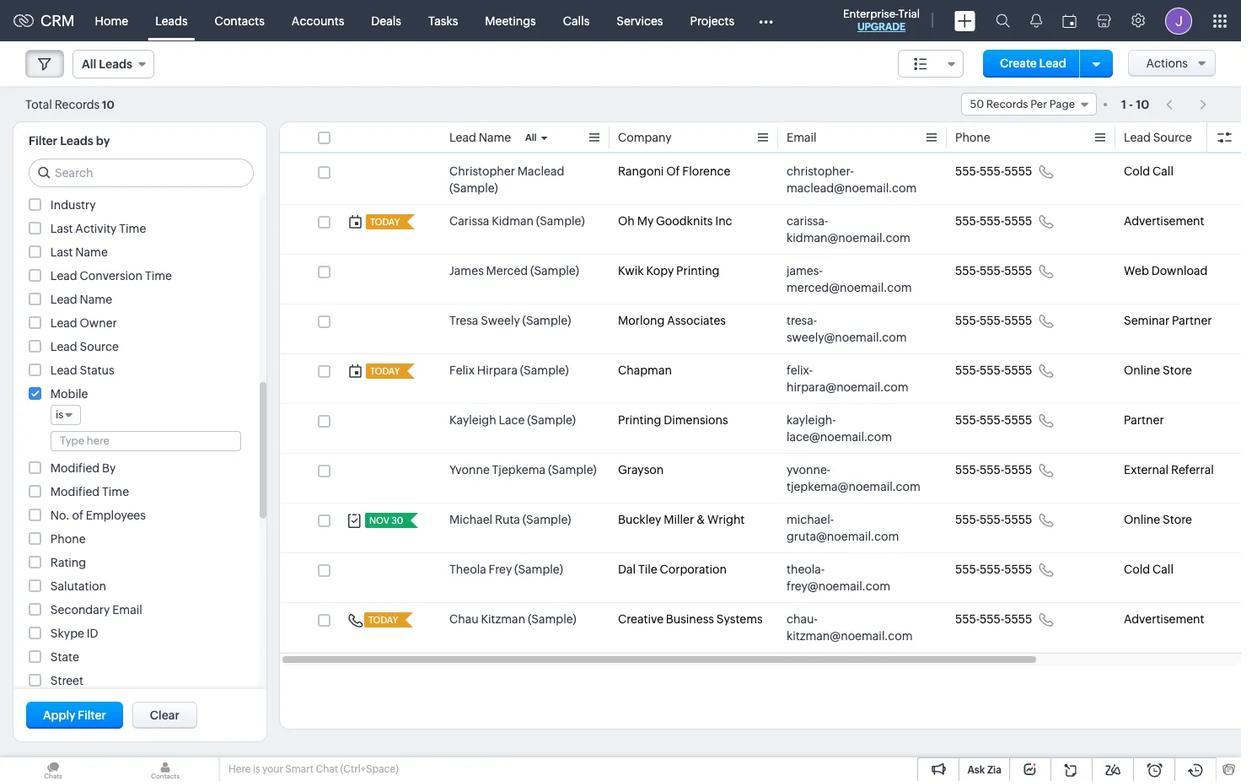 Task type: vqa. For each thing, say whether or not it's contained in the screenshot.
Services link
yes



Task type: locate. For each thing, give the bounding box(es) containing it.
frey
[[489, 563, 512, 576]]

2 online from the top
[[1124, 513, 1161, 526]]

1 call from the top
[[1153, 164, 1174, 178]]

50 records per page
[[971, 98, 1075, 111]]

modified
[[50, 461, 100, 475], [50, 485, 100, 499]]

2 last from the top
[[50, 245, 73, 259]]

rating
[[50, 556, 86, 569]]

felix hirpara (sample)
[[450, 364, 569, 377]]

0 horizontal spatial lead source
[[50, 340, 119, 353]]

all up 'maclead'
[[526, 132, 537, 143]]

smart
[[285, 763, 314, 775]]

chats image
[[0, 757, 106, 781]]

last for last activity time
[[50, 222, 73, 235]]

1 vertical spatial email
[[112, 603, 142, 617]]

0 vertical spatial cold
[[1124, 164, 1151, 178]]

last for last name
[[50, 245, 73, 259]]

9 5555 from the top
[[1005, 563, 1033, 576]]

1 horizontal spatial partner
[[1172, 314, 1213, 327]]

2 advertisement from the top
[[1124, 612, 1205, 626]]

2 vertical spatial time
[[102, 485, 129, 499]]

7 5555 from the top
[[1005, 463, 1033, 477]]

online down seminar on the right of the page
[[1124, 364, 1161, 377]]

page
[[1050, 98, 1075, 111]]

hirpara
[[477, 364, 518, 377]]

(sample) right kidman
[[536, 214, 585, 228]]

1 vertical spatial is
[[253, 763, 260, 775]]

2 555-555-5555 from the top
[[956, 214, 1033, 228]]

555-555-5555 for tresa- sweely@noemail.com
[[956, 314, 1033, 327]]

create lead button
[[984, 50, 1084, 78]]

florence
[[683, 164, 731, 178]]

cold call
[[1124, 164, 1174, 178], [1124, 563, 1174, 576]]

cold for christopher- maclead@noemail.com
[[1124, 164, 1151, 178]]

theola- frey@noemail.com
[[787, 563, 891, 593]]

0 vertical spatial filter
[[29, 134, 57, 148]]

modified for modified by
[[50, 461, 100, 475]]

printing dimensions
[[618, 413, 729, 427]]

advertisement for chau- kitzman@noemail.com
[[1124, 612, 1205, 626]]

christopher maclead (sample) link
[[450, 163, 601, 197]]

leads link
[[142, 0, 201, 41]]

0 horizontal spatial printing
[[618, 413, 662, 427]]

9 555-555-5555 from the top
[[956, 563, 1033, 576]]

1 online from the top
[[1124, 364, 1161, 377]]

(sample) for chau kitzman (sample)
[[528, 612, 577, 626]]

lead status
[[50, 364, 114, 377]]

555-555-5555 for yvonne- tjepkema@noemail.com
[[956, 463, 1033, 477]]

activity
[[75, 222, 117, 235]]

1 horizontal spatial phone
[[956, 131, 991, 144]]

0 horizontal spatial all
[[82, 57, 96, 71]]

lead source down 1 - 10
[[1124, 131, 1193, 144]]

no.
[[50, 509, 70, 522]]

6 5555 from the top
[[1005, 413, 1033, 427]]

(sample) right sweely
[[523, 314, 571, 327]]

accounts
[[292, 14, 344, 27]]

1 vertical spatial filter
[[78, 709, 106, 722]]

company
[[618, 131, 672, 144]]

0 vertical spatial all
[[82, 57, 96, 71]]

0 horizontal spatial source
[[80, 340, 119, 353]]

by
[[96, 134, 110, 148]]

10 555-555-5555 from the top
[[956, 612, 1033, 626]]

is down mobile
[[56, 408, 64, 421]]

0 vertical spatial source
[[1154, 131, 1193, 144]]

2 call from the top
[[1153, 563, 1174, 576]]

1 store from the top
[[1163, 364, 1193, 377]]

tresa- sweely@noemail.com
[[787, 314, 907, 344]]

today for carissa kidman (sample)
[[370, 217, 400, 227]]

merced@noemail.com
[[787, 281, 912, 294]]

(sample) right merced
[[531, 264, 579, 278]]

4 5555 from the top
[[1005, 314, 1033, 327]]

partner up external
[[1124, 413, 1165, 427]]

(sample) down christopher
[[450, 181, 498, 195]]

records right the 50
[[987, 98, 1029, 111]]

partner
[[1172, 314, 1213, 327], [1124, 413, 1165, 427]]

555-555-5555 for felix- hirpara@noemail.com
[[956, 364, 1033, 377]]

5 5555 from the top
[[1005, 364, 1033, 377]]

seminar partner
[[1124, 314, 1213, 327]]

30
[[392, 515, 403, 526]]

contacts image
[[112, 757, 218, 781]]

carissa
[[450, 214, 490, 228]]

leads inside field
[[99, 57, 132, 71]]

(ctrl+space)
[[340, 763, 399, 775]]

1 5555 from the top
[[1005, 164, 1033, 178]]

all up total records 10
[[82, 57, 96, 71]]

meetings
[[485, 14, 536, 27]]

(sample) right lace
[[527, 413, 576, 427]]

1 vertical spatial lead name
[[50, 293, 112, 306]]

meetings link
[[472, 0, 550, 41]]

8 5555 from the top
[[1005, 513, 1033, 526]]

last down last activity time
[[50, 245, 73, 259]]

leads right home
[[155, 14, 188, 27]]

chau
[[450, 612, 479, 626]]

chau kitzman (sample)
[[450, 612, 577, 626]]

source down actions
[[1154, 131, 1193, 144]]

michael- gruta@noemail.com
[[787, 513, 899, 543]]

0 vertical spatial cold call
[[1124, 164, 1174, 178]]

1 555-555-5555 from the top
[[956, 164, 1033, 178]]

sweely@noemail.com
[[787, 331, 907, 344]]

(sample) inside the christopher maclead (sample)
[[450, 181, 498, 195]]

modified for modified time
[[50, 485, 100, 499]]

online store
[[1124, 364, 1193, 377], [1124, 513, 1193, 526]]

last down "industry"
[[50, 222, 73, 235]]

lead source down "lead owner"
[[50, 340, 119, 353]]

search image
[[996, 13, 1011, 28]]

zia
[[988, 764, 1002, 776]]

8 555-555-5555 from the top
[[956, 513, 1033, 526]]

your
[[262, 763, 283, 775]]

time right conversion
[[145, 269, 172, 283]]

row group
[[280, 155, 1242, 653]]

is left your
[[253, 763, 260, 775]]

2 cold from the top
[[1124, 563, 1151, 576]]

1 vertical spatial store
[[1163, 513, 1193, 526]]

(sample) right the ruta
[[523, 513, 571, 526]]

1 cold call from the top
[[1124, 164, 1174, 178]]

phone down the 50
[[956, 131, 991, 144]]

(sample) for christopher maclead (sample)
[[450, 181, 498, 195]]

online for felix- hirpara@noemail.com
[[1124, 364, 1161, 377]]

0 horizontal spatial email
[[112, 603, 142, 617]]

(sample) right 'kitzman'
[[528, 612, 577, 626]]

theola frey (sample) link
[[450, 561, 563, 578]]

1 online store from the top
[[1124, 364, 1193, 377]]

1 horizontal spatial all
[[526, 132, 537, 143]]

(sample) right hirpara
[[520, 364, 569, 377]]

1 vertical spatial today link
[[366, 364, 402, 379]]

2 vertical spatial today link
[[364, 612, 400, 628]]

store down seminar partner
[[1163, 364, 1193, 377]]

email right 'secondary'
[[112, 603, 142, 617]]

cold call for christopher- maclead@noemail.com
[[1124, 164, 1174, 178]]

(sample) for carissa kidman (sample)
[[536, 214, 585, 228]]

10 right - at the top right of the page
[[1137, 97, 1150, 111]]

1 - 10
[[1122, 97, 1150, 111]]

modified up modified time
[[50, 461, 100, 475]]

1
[[1122, 97, 1127, 111]]

1 horizontal spatial lead source
[[1124, 131, 1193, 144]]

0 horizontal spatial is
[[56, 408, 64, 421]]

partner right seminar on the right of the page
[[1172, 314, 1213, 327]]

chapman
[[618, 364, 672, 377]]

(sample) inside "link"
[[531, 264, 579, 278]]

michael ruta (sample) link
[[450, 511, 571, 528]]

enterprise-
[[844, 8, 899, 20]]

michael- gruta@noemail.com link
[[787, 511, 922, 545]]

size image
[[915, 57, 928, 72]]

0 vertical spatial today
[[370, 217, 400, 227]]

mobile
[[50, 387, 88, 401]]

last name
[[50, 245, 108, 259]]

morlong
[[618, 314, 665, 327]]

leads down 'home' link
[[99, 57, 132, 71]]

online down external
[[1124, 513, 1161, 526]]

carissa-
[[787, 214, 829, 228]]

1 vertical spatial online store
[[1124, 513, 1193, 526]]

name up owner
[[80, 293, 112, 306]]

james- merced@noemail.com
[[787, 264, 912, 294]]

50 Records Per Page field
[[961, 93, 1097, 116]]

1 vertical spatial call
[[1153, 563, 1174, 576]]

555-555-5555 for carissa- kidman@noemail.com
[[956, 214, 1033, 228]]

2 cold call from the top
[[1124, 563, 1174, 576]]

1 last from the top
[[50, 222, 73, 235]]

10 5555 from the top
[[1005, 612, 1033, 626]]

1 cold from the top
[[1124, 164, 1151, 178]]

navigation
[[1158, 92, 1216, 116]]

1 vertical spatial phone
[[50, 532, 86, 546]]

grayson
[[618, 463, 664, 477]]

0 vertical spatial advertisement
[[1124, 214, 1205, 228]]

online store down seminar partner
[[1124, 364, 1193, 377]]

lead owner
[[50, 316, 117, 330]]

0 vertical spatial time
[[119, 222, 146, 235]]

leads left by
[[60, 134, 93, 148]]

today link for felix
[[366, 364, 402, 379]]

2 store from the top
[[1163, 513, 1193, 526]]

1 advertisement from the top
[[1124, 214, 1205, 228]]

0 vertical spatial call
[[1153, 164, 1174, 178]]

0 horizontal spatial leads
[[60, 134, 93, 148]]

michael
[[450, 513, 493, 526]]

0 vertical spatial store
[[1163, 364, 1193, 377]]

external referral
[[1124, 463, 1214, 477]]

1 vertical spatial all
[[526, 132, 537, 143]]

lead name up christopher
[[450, 131, 511, 144]]

modified up of
[[50, 485, 100, 499]]

lace
[[499, 413, 525, 427]]

lead up lead status
[[50, 340, 77, 353]]

2 vertical spatial today
[[369, 615, 398, 625]]

chau kitzman (sample) link
[[450, 611, 577, 628]]

time
[[119, 222, 146, 235], [145, 269, 172, 283], [102, 485, 129, 499]]

1 vertical spatial partner
[[1124, 413, 1165, 427]]

1 modified from the top
[[50, 461, 100, 475]]

0 vertical spatial is
[[56, 408, 64, 421]]

creative business systems
[[618, 612, 763, 626]]

2 online store from the top
[[1124, 513, 1193, 526]]

online store down external referral
[[1124, 513, 1193, 526]]

1 vertical spatial advertisement
[[1124, 612, 1205, 626]]

source down owner
[[80, 340, 119, 353]]

name down activity
[[75, 245, 108, 259]]

0 vertical spatial today link
[[366, 214, 402, 229]]

1 vertical spatial time
[[145, 269, 172, 283]]

name up christopher
[[479, 131, 511, 144]]

wright
[[708, 513, 745, 526]]

7 555-555-5555 from the top
[[956, 463, 1033, 477]]

industry
[[50, 198, 96, 212]]

1 horizontal spatial records
[[987, 98, 1029, 111]]

oh my goodknits inc
[[618, 214, 733, 228]]

0 vertical spatial email
[[787, 131, 817, 144]]

10 up by
[[102, 98, 115, 111]]

tresa
[[450, 314, 479, 327]]

5555 for michael- gruta@noemail.com
[[1005, 513, 1033, 526]]

1 vertical spatial last
[[50, 245, 73, 259]]

filter down 'total'
[[29, 134, 57, 148]]

1 vertical spatial cold call
[[1124, 563, 1174, 576]]

theola frey (sample)
[[450, 563, 563, 576]]

today link for chau
[[364, 612, 400, 628]]

per
[[1031, 98, 1048, 111]]

5 555-555-5555 from the top
[[956, 364, 1033, 377]]

5555 for christopher- maclead@noemail.com
[[1005, 164, 1033, 178]]

0 horizontal spatial records
[[55, 97, 100, 111]]

here is your smart chat (ctrl+space)
[[229, 763, 399, 775]]

None field
[[899, 50, 964, 78]]

0 vertical spatial online store
[[1124, 364, 1193, 377]]

printing right kopy
[[677, 264, 720, 278]]

0 vertical spatial online
[[1124, 364, 1161, 377]]

lead right the create
[[1040, 57, 1067, 70]]

(sample) for michael ruta (sample)
[[523, 513, 571, 526]]

yvonne tjepkema (sample) link
[[450, 461, 597, 478]]

kayleigh lace (sample)
[[450, 413, 576, 427]]

0 horizontal spatial filter
[[29, 134, 57, 148]]

All Leads field
[[73, 50, 154, 78]]

2 modified from the top
[[50, 485, 100, 499]]

1 horizontal spatial filter
[[78, 709, 106, 722]]

all for all
[[526, 132, 537, 143]]

time up employees
[[102, 485, 129, 499]]

email up christopher-
[[787, 131, 817, 144]]

(sample) right frey
[[515, 563, 563, 576]]

all inside field
[[82, 57, 96, 71]]

0 vertical spatial lead source
[[1124, 131, 1193, 144]]

4 555-555-5555 from the top
[[956, 314, 1033, 327]]

1 vertical spatial cold
[[1124, 563, 1151, 576]]

tjepkema@noemail.com
[[787, 480, 921, 493]]

is
[[56, 408, 64, 421], [253, 763, 260, 775]]

time right activity
[[119, 222, 146, 235]]

0 vertical spatial phone
[[956, 131, 991, 144]]

store down external referral
[[1163, 513, 1193, 526]]

kidman
[[492, 214, 534, 228]]

deals link
[[358, 0, 415, 41]]

today link
[[366, 214, 402, 229], [366, 364, 402, 379], [364, 612, 400, 628]]

deals
[[371, 14, 401, 27]]

records up filter leads by
[[55, 97, 100, 111]]

kayleigh- lace@noemail.com link
[[787, 412, 922, 445]]

1 vertical spatial modified
[[50, 485, 100, 499]]

1 horizontal spatial leads
[[99, 57, 132, 71]]

carissa kidman (sample) link
[[450, 213, 585, 229]]

0 vertical spatial last
[[50, 222, 73, 235]]

lead conversion time
[[50, 269, 172, 283]]

6 555-555-5555 from the top
[[956, 413, 1033, 427]]

call for christopher- maclead@noemail.com
[[1153, 164, 1174, 178]]

2 vertical spatial leads
[[60, 134, 93, 148]]

printing up 'grayson'
[[618, 413, 662, 427]]

lead name up "lead owner"
[[50, 293, 112, 306]]

(sample) right the tjepkema
[[548, 463, 597, 477]]

1 vertical spatial today
[[370, 366, 400, 376]]

2 5555 from the top
[[1005, 214, 1033, 228]]

10 inside total records 10
[[102, 98, 115, 111]]

phone up rating
[[50, 532, 86, 546]]

kwik
[[618, 264, 644, 278]]

3 555-555-5555 from the top
[[956, 264, 1033, 278]]

records inside field
[[987, 98, 1029, 111]]

0 horizontal spatial 10
[[102, 98, 115, 111]]

3 5555 from the top
[[1005, 264, 1033, 278]]

Type here text field
[[51, 432, 240, 450]]

0 vertical spatial leads
[[155, 14, 188, 27]]

1 vertical spatial leads
[[99, 57, 132, 71]]

profile element
[[1156, 0, 1203, 41]]

signals element
[[1021, 0, 1053, 41]]

0 vertical spatial lead name
[[450, 131, 511, 144]]

yvonne tjepkema (sample)
[[450, 463, 597, 477]]

email
[[787, 131, 817, 144], [112, 603, 142, 617]]

upgrade
[[858, 21, 906, 33]]

1 horizontal spatial 10
[[1137, 97, 1150, 111]]

filter right apply
[[78, 709, 106, 722]]

-
[[1130, 97, 1134, 111]]

1 vertical spatial online
[[1124, 513, 1161, 526]]

0 vertical spatial modified
[[50, 461, 100, 475]]

yvonne- tjepkema@noemail.com
[[787, 463, 921, 493]]

online store for michael- gruta@noemail.com
[[1124, 513, 1193, 526]]

1 horizontal spatial is
[[253, 763, 260, 775]]

today
[[370, 217, 400, 227], [370, 366, 400, 376], [369, 615, 398, 625]]

2 vertical spatial name
[[80, 293, 112, 306]]

hirpara@noemail.com
[[787, 380, 909, 394]]

0 vertical spatial printing
[[677, 264, 720, 278]]



Task type: describe. For each thing, give the bounding box(es) containing it.
secondary
[[50, 603, 110, 617]]

555-555-5555 for christopher- maclead@noemail.com
[[956, 164, 1033, 178]]

felix hirpara (sample) link
[[450, 362, 569, 379]]

10 for total records 10
[[102, 98, 115, 111]]

james merced (sample) link
[[450, 262, 579, 279]]

is inside field
[[56, 408, 64, 421]]

create menu image
[[955, 11, 976, 31]]

1 horizontal spatial lead name
[[450, 131, 511, 144]]

store for michael- gruta@noemail.com
[[1163, 513, 1193, 526]]

felix-
[[787, 364, 813, 377]]

owner
[[80, 316, 117, 330]]

tile
[[638, 563, 658, 576]]

secondary email
[[50, 603, 142, 617]]

buckley
[[618, 513, 662, 526]]

calendar image
[[1063, 14, 1077, 27]]

ruta
[[495, 513, 520, 526]]

dimensions
[[664, 413, 729, 427]]

1 vertical spatial printing
[[618, 413, 662, 427]]

kidman@noemail.com
[[787, 231, 911, 245]]

time for lead conversion time
[[145, 269, 172, 283]]

theola
[[450, 563, 486, 576]]

lace@noemail.com
[[787, 430, 893, 444]]

50
[[971, 98, 985, 111]]

trial
[[899, 8, 920, 20]]

external
[[1124, 463, 1169, 477]]

christopher-
[[787, 164, 854, 178]]

555-555-5555 for michael- gruta@noemail.com
[[956, 513, 1033, 526]]

leads for filter leads by
[[60, 134, 93, 148]]

services
[[617, 14, 663, 27]]

yvonne-
[[787, 463, 831, 477]]

services link
[[603, 0, 677, 41]]

1 horizontal spatial printing
[[677, 264, 720, 278]]

of
[[667, 164, 680, 178]]

search element
[[986, 0, 1021, 41]]

cold for theola- frey@noemail.com
[[1124, 563, 1151, 576]]

sweely
[[481, 314, 520, 327]]

1 vertical spatial source
[[80, 340, 119, 353]]

signals image
[[1031, 13, 1043, 28]]

2 horizontal spatial leads
[[155, 14, 188, 27]]

0 vertical spatial partner
[[1172, 314, 1213, 327]]

systems
[[717, 612, 763, 626]]

employees
[[86, 509, 146, 522]]

projects
[[690, 14, 735, 27]]

status
[[80, 364, 114, 377]]

5555 for chau- kitzman@noemail.com
[[1005, 612, 1033, 626]]

Other Modules field
[[748, 7, 785, 34]]

lead down last name
[[50, 269, 77, 283]]

goodknits
[[656, 214, 713, 228]]

maclead
[[518, 164, 565, 178]]

all leads
[[82, 57, 132, 71]]

store for felix- hirpara@noemail.com
[[1163, 364, 1193, 377]]

nov 30 link
[[365, 513, 405, 528]]

gruta@noemail.com
[[787, 530, 899, 543]]

enterprise-trial upgrade
[[844, 8, 920, 33]]

michael ruta (sample)
[[450, 513, 571, 526]]

carissa- kidman@noemail.com
[[787, 214, 911, 245]]

total records 10
[[25, 97, 115, 111]]

is field
[[51, 405, 81, 425]]

online store for felix- hirpara@noemail.com
[[1124, 364, 1193, 377]]

tasks link
[[415, 0, 472, 41]]

business
[[666, 612, 714, 626]]

lead up "lead owner"
[[50, 293, 77, 306]]

profile image
[[1166, 7, 1193, 34]]

tresa sweely (sample) link
[[450, 312, 571, 329]]

Search text field
[[30, 159, 253, 186]]

leads for all leads
[[99, 57, 132, 71]]

apply filter button
[[26, 702, 123, 729]]

tasks
[[428, 14, 458, 27]]

555-555-5555 for chau- kitzman@noemail.com
[[956, 612, 1033, 626]]

today for chau kitzman (sample)
[[369, 615, 398, 625]]

create
[[1000, 57, 1037, 70]]

5555 for carissa- kidman@noemail.com
[[1005, 214, 1033, 228]]

(sample) for tresa sweely (sample)
[[523, 314, 571, 327]]

conversion
[[80, 269, 143, 283]]

5555 for kayleigh- lace@noemail.com
[[1005, 413, 1033, 427]]

(sample) for felix hirpara (sample)
[[520, 364, 569, 377]]

5555 for tresa- sweely@noemail.com
[[1005, 314, 1033, 327]]

lead left owner
[[50, 316, 77, 330]]

555-555-5555 for theola- frey@noemail.com
[[956, 563, 1033, 576]]

(sample) for kayleigh lace (sample)
[[527, 413, 576, 427]]

5555 for yvonne- tjepkema@noemail.com
[[1005, 463, 1033, 477]]

records for total
[[55, 97, 100, 111]]

kayleigh lace (sample) link
[[450, 412, 576, 429]]

555-555-5555 for james- merced@noemail.com
[[956, 264, 1033, 278]]

records for 50
[[987, 98, 1029, 111]]

kitzman@noemail.com
[[787, 629, 913, 643]]

modified time
[[50, 485, 129, 499]]

corporation
[[660, 563, 727, 576]]

maclead@noemail.com
[[787, 181, 917, 195]]

5555 for theola- frey@noemail.com
[[1005, 563, 1033, 576]]

inc
[[716, 214, 733, 228]]

theola-
[[787, 563, 825, 576]]

contacts link
[[201, 0, 278, 41]]

advertisement for carissa- kidman@noemail.com
[[1124, 214, 1205, 228]]

projects link
[[677, 0, 748, 41]]

0 horizontal spatial partner
[[1124, 413, 1165, 427]]

clear
[[150, 709, 180, 722]]

10 for 1 - 10
[[1137, 97, 1150, 111]]

&
[[697, 513, 705, 526]]

yvonne- tjepkema@noemail.com link
[[787, 461, 922, 495]]

contacts
[[215, 14, 265, 27]]

here
[[229, 763, 251, 775]]

5555 for james- merced@noemail.com
[[1005, 264, 1033, 278]]

christopher
[[450, 164, 515, 178]]

create lead
[[1000, 57, 1067, 70]]

chau- kitzman@noemail.com link
[[787, 611, 922, 644]]

call for theola- frey@noemail.com
[[1153, 563, 1174, 576]]

id
[[87, 627, 98, 640]]

5555 for felix- hirpara@noemail.com
[[1005, 364, 1033, 377]]

of
[[72, 509, 83, 522]]

(sample) for theola frey (sample)
[[515, 563, 563, 576]]

tresa- sweely@noemail.com link
[[787, 312, 922, 346]]

0 horizontal spatial lead name
[[50, 293, 112, 306]]

lead up christopher
[[450, 131, 476, 144]]

calls link
[[550, 0, 603, 41]]

1 horizontal spatial source
[[1154, 131, 1193, 144]]

chat
[[316, 763, 338, 775]]

christopher maclead (sample)
[[450, 164, 565, 195]]

tresa sweely (sample)
[[450, 314, 571, 327]]

skype id
[[50, 627, 98, 640]]

today for felix hirpara (sample)
[[370, 366, 400, 376]]

cold call for theola- frey@noemail.com
[[1124, 563, 1174, 576]]

morlong associates
[[618, 314, 726, 327]]

filter inside apply filter button
[[78, 709, 106, 722]]

today link for carissa
[[366, 214, 402, 229]]

no. of employees
[[50, 509, 146, 522]]

kayleigh- lace@noemail.com
[[787, 413, 893, 444]]

calls
[[563, 14, 590, 27]]

lead up mobile
[[50, 364, 77, 377]]

555-555-5555 for kayleigh- lace@noemail.com
[[956, 413, 1033, 427]]

rangoni
[[618, 164, 664, 178]]

(sample) for james merced (sample)
[[531, 264, 579, 278]]

buckley miller & wright
[[618, 513, 745, 526]]

actions
[[1147, 57, 1189, 70]]

chau-
[[787, 612, 818, 626]]

james- merced@noemail.com link
[[787, 262, 922, 296]]

lead inside 'button'
[[1040, 57, 1067, 70]]

1 horizontal spatial email
[[787, 131, 817, 144]]

1 vertical spatial lead source
[[50, 340, 119, 353]]

dal
[[618, 563, 636, 576]]

row group containing christopher maclead (sample)
[[280, 155, 1242, 653]]

felix- hirpara@noemail.com link
[[787, 362, 922, 396]]

create menu element
[[945, 0, 986, 41]]

time for last activity time
[[119, 222, 146, 235]]

tresa-
[[787, 314, 817, 327]]

0 horizontal spatial phone
[[50, 532, 86, 546]]

home
[[95, 14, 128, 27]]

felix- hirpara@noemail.com
[[787, 364, 909, 394]]

all for all leads
[[82, 57, 96, 71]]

0 vertical spatial name
[[479, 131, 511, 144]]

kwik kopy printing
[[618, 264, 720, 278]]

lead down 1 - 10
[[1124, 131, 1151, 144]]

1 vertical spatial name
[[75, 245, 108, 259]]

online for michael- gruta@noemail.com
[[1124, 513, 1161, 526]]

(sample) for yvonne tjepkema (sample)
[[548, 463, 597, 477]]

last activity time
[[50, 222, 146, 235]]



